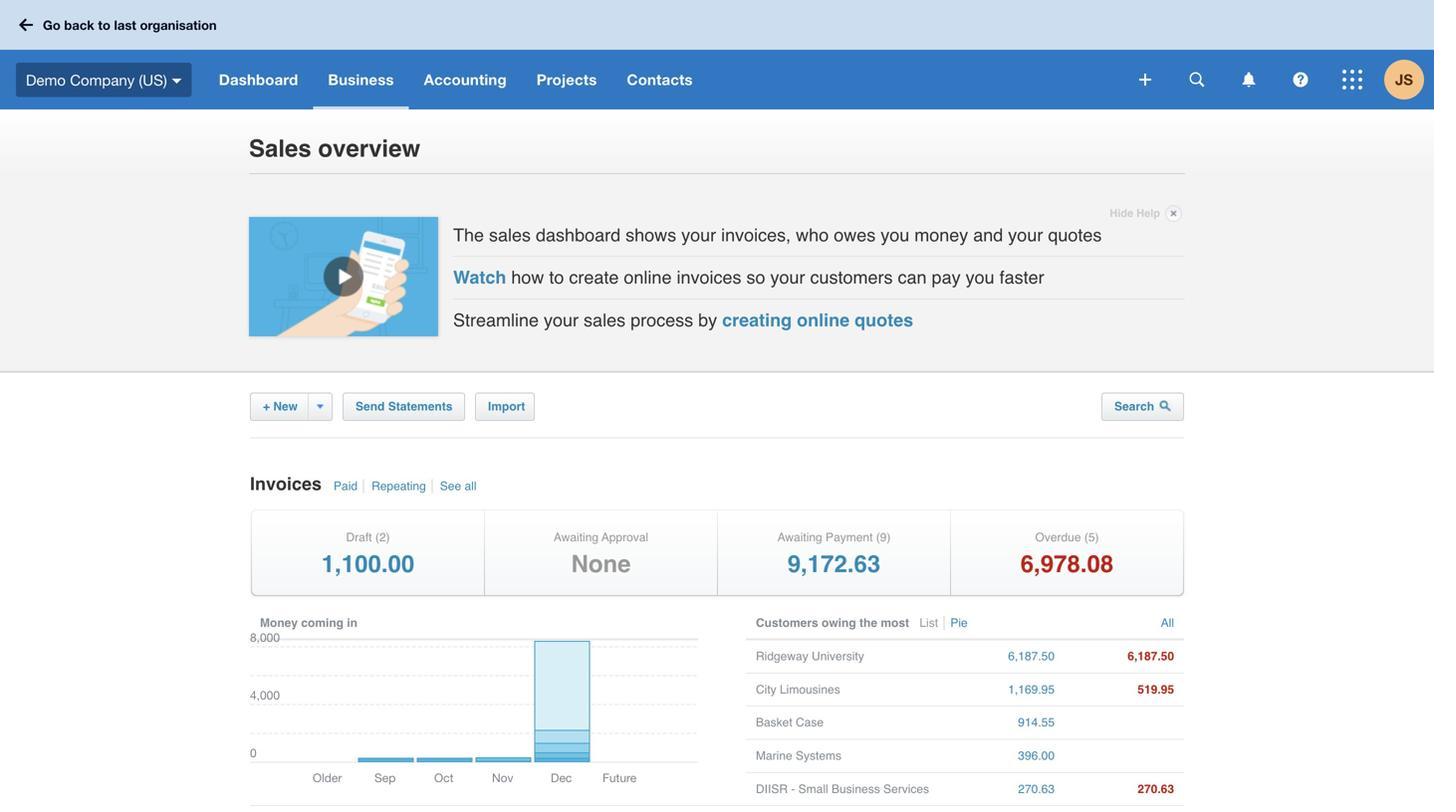 Task type: describe. For each thing, give the bounding box(es) containing it.
customers
[[810, 268, 893, 288]]

1,100.00
[[322, 551, 415, 578]]

1 vertical spatial quotes
[[855, 310, 914, 330]]

and
[[973, 225, 1003, 246]]

small
[[798, 783, 828, 797]]

systems
[[796, 750, 842, 764]]

university
[[812, 650, 864, 664]]

by
[[698, 310, 717, 330]]

can
[[898, 268, 927, 288]]

draft                               (2) 1,100.00
[[322, 531, 415, 578]]

dashboard
[[219, 71, 298, 89]]

hide help
[[1110, 207, 1160, 220]]

awaiting approval none
[[554, 531, 649, 578]]

ridgeway university
[[756, 650, 864, 664]]

none
[[571, 551, 631, 578]]

business button
[[313, 50, 409, 110]]

+
[[263, 400, 270, 414]]

pie
[[951, 617, 968, 630]]

search link
[[1102, 393, 1184, 421]]

payment
[[826, 531, 873, 545]]

city
[[756, 683, 777, 697]]

6,187.50 for second 6,187.50 link
[[1128, 650, 1174, 664]]

diisr - small business services
[[756, 783, 929, 797]]

last
[[114, 17, 136, 33]]

2 270.63 from the left
[[1138, 783, 1174, 797]]

send statements
[[356, 400, 453, 414]]

js button
[[1385, 50, 1434, 110]]

case
[[796, 716, 824, 730]]

services
[[884, 783, 929, 797]]

see
[[440, 479, 461, 493]]

go back to last organisation link
[[12, 7, 229, 43]]

how
[[511, 268, 544, 288]]

paid link
[[332, 479, 365, 493]]

6,187.50 for 1st 6,187.50 link from left
[[1008, 650, 1055, 664]]

banner containing dashboard
[[0, 0, 1434, 110]]

repeating
[[372, 479, 426, 493]]

pie link
[[949, 617, 973, 630]]

the
[[453, 225, 484, 246]]

overdue
[[1035, 531, 1081, 545]]

who
[[796, 225, 829, 246]]

invoices,
[[721, 225, 791, 246]]

go back to last organisation
[[43, 17, 217, 33]]

see all
[[440, 479, 477, 493]]

914.55 link
[[955, 707, 1055, 740]]

in
[[347, 617, 358, 630]]

watch link
[[453, 268, 506, 288]]

1 270.63 from the left
[[1018, 783, 1055, 797]]

coming
[[301, 617, 344, 630]]

creating online quotes link
[[722, 310, 914, 330]]

demo
[[26, 71, 66, 88]]

new
[[273, 400, 298, 414]]

city limousines
[[756, 683, 840, 697]]

customers owing the most
[[756, 617, 913, 630]]

accounting
[[424, 71, 507, 89]]

streamline your sales process by creating online quotes
[[453, 310, 914, 330]]

0 vertical spatial quotes
[[1048, 225, 1102, 246]]

most
[[881, 617, 909, 630]]

diisr - small business services link
[[756, 774, 945, 806]]

+ new link
[[250, 393, 333, 421]]

contacts button
[[612, 50, 708, 110]]

creating
[[722, 310, 792, 330]]

so
[[747, 268, 765, 288]]

js
[[1395, 71, 1413, 89]]

1 vertical spatial you
[[966, 268, 995, 288]]

repeating link
[[370, 479, 433, 493]]

your down create
[[544, 310, 579, 330]]

demo company (us) button
[[0, 50, 204, 110]]

accounting button
[[409, 50, 522, 110]]

faster
[[1000, 268, 1044, 288]]

see all link
[[438, 479, 482, 493]]

organisation
[[140, 17, 217, 33]]

to for last
[[98, 17, 110, 33]]

sales
[[249, 135, 311, 163]]

ridgeway
[[756, 650, 808, 664]]

marine
[[756, 750, 793, 764]]

import link
[[475, 393, 535, 421]]



Task type: vqa. For each thing, say whether or not it's contained in the screenshot.
RIDGEWAY
yes



Task type: locate. For each thing, give the bounding box(es) containing it.
6,187.50 link up the 519.95 link
[[1075, 641, 1174, 673]]

you right pay
[[966, 268, 995, 288]]

6,978.08
[[1021, 551, 1114, 578]]

svg image inside go back to last organisation link
[[19, 18, 33, 31]]

1 270.63 link from the left
[[955, 774, 1055, 806]]

hide
[[1110, 207, 1134, 220]]

awaiting up none on the bottom left of page
[[554, 531, 599, 545]]

0 horizontal spatial 270.63 link
[[955, 774, 1055, 806]]

dashboard
[[536, 225, 621, 246]]

1 horizontal spatial online
[[797, 310, 850, 330]]

(9)
[[876, 531, 891, 545]]

sales overview
[[249, 135, 420, 163]]

quotes
[[1048, 225, 1102, 246], [855, 310, 914, 330]]

search
[[1115, 400, 1158, 414]]

0 horizontal spatial 6,187.50 link
[[955, 641, 1055, 673]]

svg image inside the demo company (us) popup button
[[172, 78, 182, 83]]

0 vertical spatial business
[[328, 71, 394, 89]]

go
[[43, 17, 61, 33]]

process
[[631, 310, 693, 330]]

1,169.95
[[1008, 683, 1055, 697]]

your right so
[[770, 268, 805, 288]]

0 horizontal spatial business
[[328, 71, 394, 89]]

online down shows
[[624, 268, 672, 288]]

quotes down can
[[855, 310, 914, 330]]

6,187.50 link up 1,169.95 link
[[955, 641, 1055, 673]]

1 awaiting from the left
[[554, 531, 599, 545]]

quotes left hide help link
[[1048, 225, 1102, 246]]

9,172.63
[[788, 551, 881, 578]]

0 horizontal spatial 6,187.50
[[1008, 650, 1055, 664]]

online down customers
[[797, 310, 850, 330]]

the sales dashboard shows your invoices, who owes you money and your quotes
[[453, 225, 1102, 246]]

import
[[488, 400, 525, 414]]

1 horizontal spatial 6,187.50 link
[[1075, 641, 1174, 673]]

1 vertical spatial business
[[832, 783, 880, 797]]

1 horizontal spatial you
[[966, 268, 995, 288]]

1 horizontal spatial business
[[832, 783, 880, 797]]

customers
[[756, 617, 818, 630]]

(us)
[[139, 71, 167, 88]]

banner
[[0, 0, 1434, 110]]

6,187.50 up 1,169.95
[[1008, 650, 1055, 664]]

paid
[[334, 479, 358, 493]]

to left last
[[98, 17, 110, 33]]

you
[[881, 225, 910, 246], [966, 268, 995, 288]]

business up the overview
[[328, 71, 394, 89]]

0 horizontal spatial quotes
[[855, 310, 914, 330]]

sales down create
[[584, 310, 626, 330]]

list
[[920, 617, 938, 630]]

1 horizontal spatial 270.63 link
[[1075, 774, 1174, 806]]

your
[[681, 225, 716, 246], [1008, 225, 1043, 246], [770, 268, 805, 288], [544, 310, 579, 330]]

watch
[[453, 268, 506, 288]]

shows
[[626, 225, 676, 246]]

back
[[64, 17, 94, 33]]

1 vertical spatial online
[[797, 310, 850, 330]]

all
[[1161, 617, 1174, 630]]

your right and
[[1008, 225, 1043, 246]]

+ new
[[263, 400, 298, 414]]

519.95 link
[[1075, 674, 1174, 706]]

2 6,187.50 link from the left
[[1075, 641, 1174, 673]]

to right the how
[[549, 268, 564, 288]]

396.00
[[1018, 750, 1055, 764]]

owing
[[822, 617, 856, 630]]

list link
[[918, 617, 945, 630]]

0 horizontal spatial 270.63
[[1018, 783, 1055, 797]]

(5)
[[1085, 531, 1099, 545]]

6,187.50 up 519.95
[[1128, 650, 1174, 664]]

1 6,187.50 from the left
[[1008, 650, 1055, 664]]

invoices
[[677, 268, 742, 288]]

demo company (us)
[[26, 71, 167, 88]]

svg image right (us)
[[172, 78, 182, 83]]

0 horizontal spatial svg image
[[19, 18, 33, 31]]

your up invoices on the top of page
[[681, 225, 716, 246]]

svg image left the go at the top left
[[19, 18, 33, 31]]

1 horizontal spatial svg image
[[172, 78, 182, 83]]

0 vertical spatial to
[[98, 17, 110, 33]]

basket
[[756, 716, 793, 730]]

svg image
[[19, 18, 33, 31], [1343, 70, 1363, 90], [172, 78, 182, 83]]

you right owes at top
[[881, 225, 910, 246]]

1 horizontal spatial 270.63
[[1138, 783, 1174, 797]]

awaiting inside awaiting payment                               (9) 9,172.63
[[777, 531, 822, 545]]

1 vertical spatial sales
[[584, 310, 626, 330]]

1 horizontal spatial to
[[549, 268, 564, 288]]

to for create
[[549, 268, 564, 288]]

overview
[[318, 135, 420, 163]]

statements
[[388, 400, 453, 414]]

0 vertical spatial online
[[624, 268, 672, 288]]

limousines
[[780, 683, 840, 697]]

send
[[356, 400, 385, 414]]

hide help link
[[1110, 202, 1182, 225]]

invoices
[[250, 474, 327, 494]]

projects
[[537, 71, 597, 89]]

watch how to create online invoices so your customers can pay you faster
[[453, 268, 1044, 288]]

awaiting for none
[[554, 531, 599, 545]]

2 awaiting from the left
[[777, 531, 822, 545]]

svg image
[[1190, 72, 1205, 87], [1243, 72, 1256, 87], [1293, 72, 1308, 87], [1139, 74, 1151, 86]]

519.95
[[1138, 683, 1174, 697]]

6,187.50 link
[[955, 641, 1055, 673], [1075, 641, 1174, 673]]

the
[[860, 617, 878, 630]]

help
[[1137, 207, 1160, 220]]

sales
[[489, 225, 531, 246], [584, 310, 626, 330]]

city limousines link
[[756, 674, 945, 706]]

streamline
[[453, 310, 539, 330]]

914.55
[[1018, 716, 1055, 730]]

0 horizontal spatial sales
[[489, 225, 531, 246]]

marine systems
[[756, 750, 842, 764]]

1,169.95 link
[[955, 674, 1055, 706]]

(2)
[[375, 531, 390, 545]]

send statements link
[[343, 393, 465, 421]]

search image
[[1160, 400, 1172, 412]]

0 horizontal spatial online
[[624, 268, 672, 288]]

awaiting up 9,172.63
[[777, 531, 822, 545]]

2 270.63 link from the left
[[1075, 774, 1174, 806]]

1 horizontal spatial quotes
[[1048, 225, 1102, 246]]

0 horizontal spatial you
[[881, 225, 910, 246]]

2 6,187.50 from the left
[[1128, 650, 1174, 664]]

396.00 link
[[955, 741, 1055, 773]]

online
[[624, 268, 672, 288], [797, 310, 850, 330]]

0 horizontal spatial awaiting
[[554, 531, 599, 545]]

create
[[569, 268, 619, 288]]

ridgeway university link
[[756, 641, 945, 673]]

0 vertical spatial sales
[[489, 225, 531, 246]]

diisr
[[756, 783, 788, 797]]

awaiting inside awaiting approval none
[[554, 531, 599, 545]]

1 6,187.50 link from the left
[[955, 641, 1055, 673]]

1 horizontal spatial 6,187.50
[[1128, 650, 1174, 664]]

1 horizontal spatial awaiting
[[777, 531, 822, 545]]

1 vertical spatial to
[[549, 268, 564, 288]]

awaiting payment                               (9) 9,172.63
[[777, 531, 891, 578]]

dashboard link
[[204, 50, 313, 110]]

draft
[[346, 531, 372, 545]]

sales right "the"
[[489, 225, 531, 246]]

awaiting for 9,172.63
[[777, 531, 822, 545]]

business inside dropdown button
[[328, 71, 394, 89]]

1 horizontal spatial sales
[[584, 310, 626, 330]]

business down marine systems 'link'
[[832, 783, 880, 797]]

2 horizontal spatial svg image
[[1343, 70, 1363, 90]]

to inside banner
[[98, 17, 110, 33]]

270.63 link
[[955, 774, 1055, 806], [1075, 774, 1174, 806]]

basket case link
[[756, 707, 945, 740]]

0 vertical spatial you
[[881, 225, 910, 246]]

svg image left js
[[1343, 70, 1363, 90]]

company
[[70, 71, 135, 88]]

overdue                               (5) 6,978.08
[[1021, 531, 1114, 578]]

0 horizontal spatial to
[[98, 17, 110, 33]]



